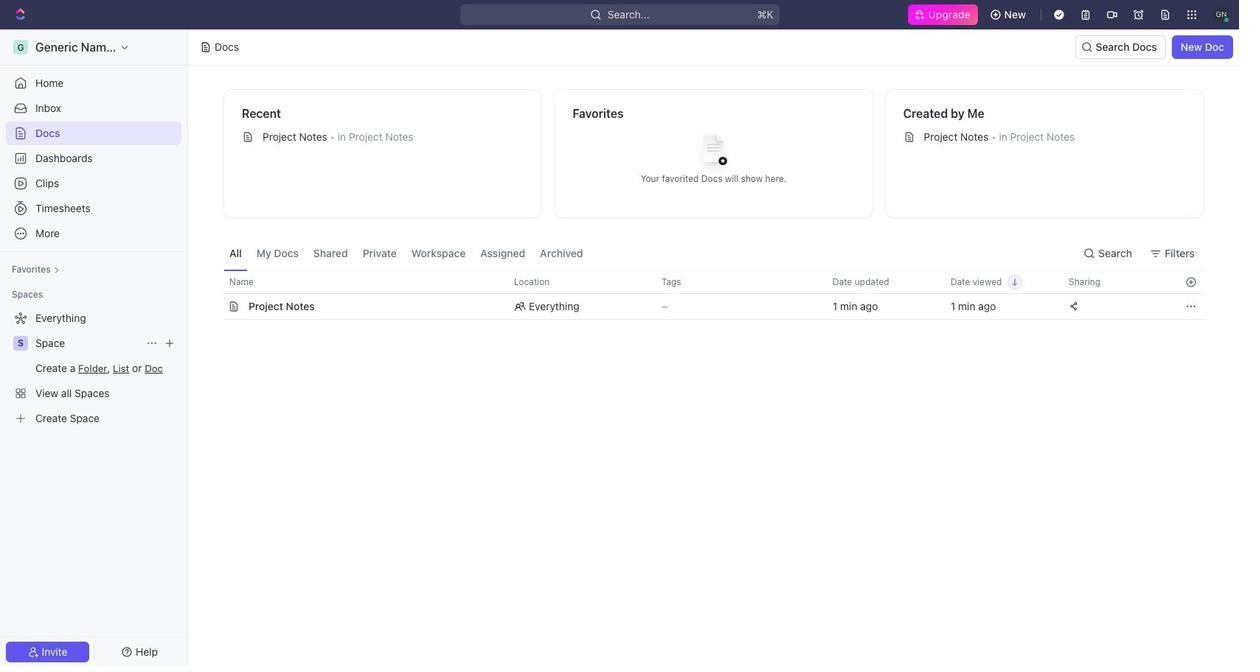 Task type: locate. For each thing, give the bounding box(es) containing it.
no favorited docs image
[[684, 123, 743, 182]]

table
[[207, 271, 1204, 320]]

row
[[207, 271, 1204, 294], [207, 294, 1204, 320]]

tree
[[6, 307, 181, 431]]

tab list
[[223, 236, 589, 271]]



Task type: vqa. For each thing, say whether or not it's contained in the screenshot.
the bottom New
no



Task type: describe. For each thing, give the bounding box(es) containing it.
sidebar navigation
[[0, 30, 191, 667]]

2 row from the top
[[207, 294, 1204, 320]]

tree inside sidebar "navigation"
[[6, 307, 181, 431]]

1 row from the top
[[207, 271, 1204, 294]]

space, , element
[[13, 336, 28, 351]]

generic name's workspace, , element
[[13, 40, 28, 55]]



